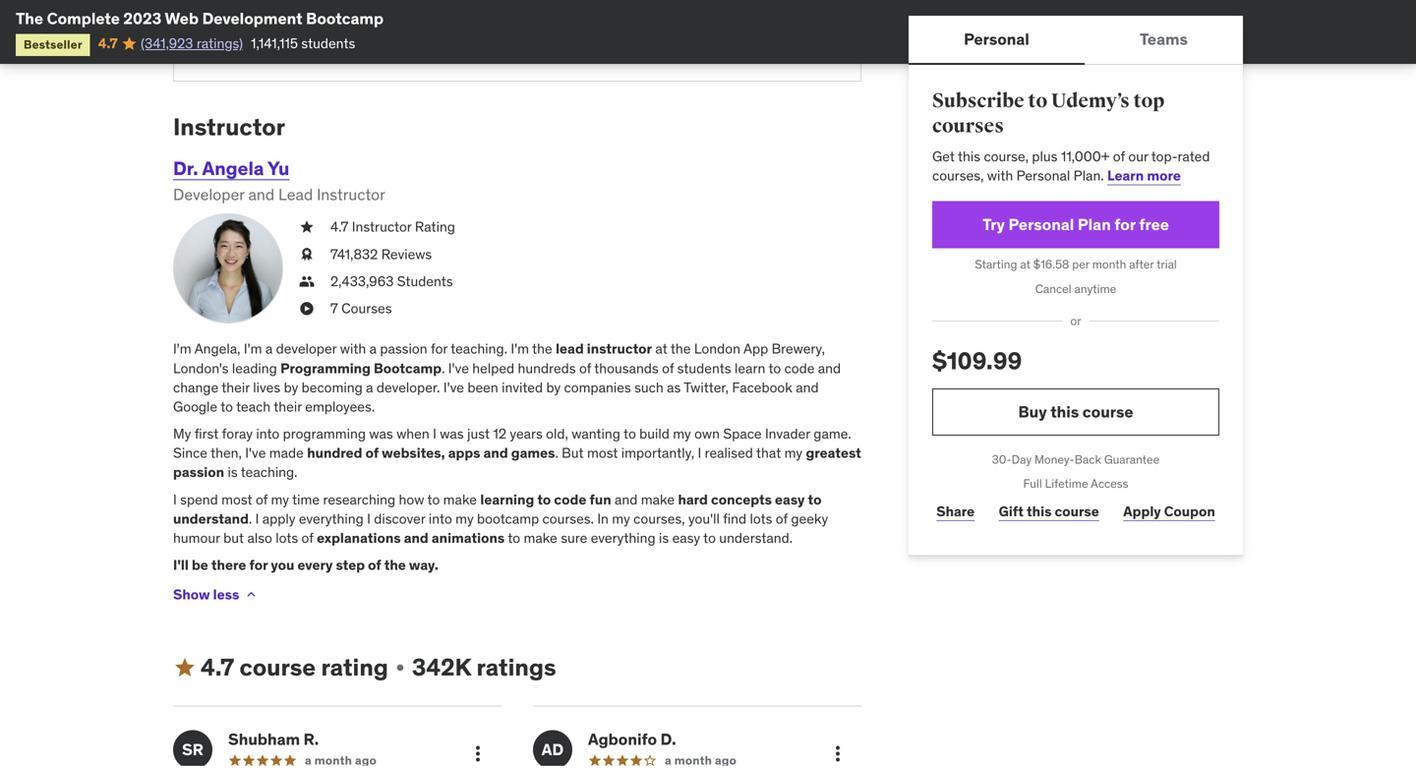 Task type: vqa. For each thing, say whether or not it's contained in the screenshot.
Unread (0)
no



Task type: describe. For each thing, give the bounding box(es) containing it.
then,
[[211, 444, 242, 462]]

month
[[1092, 257, 1126, 272]]

since
[[173, 444, 207, 462]]

personal inside get this course, plus 11,000+ of our top-rated courses, with personal plan.
[[1017, 167, 1070, 184]]

1 vertical spatial code
[[554, 491, 586, 508]]

sure
[[561, 529, 587, 547]]

explanations
[[317, 529, 401, 547]]

and inside the dr. angela yu developer and lead instructor
[[248, 184, 275, 204]]

342k
[[412, 653, 471, 682]]

rated
[[1178, 147, 1210, 165]]

at inside starting at $16.58 per month after trial cancel anytime
[[1020, 257, 1031, 272]]

try
[[983, 214, 1005, 234]]

every
[[297, 556, 333, 574]]

learn
[[1107, 167, 1144, 184]]

starting
[[975, 257, 1017, 272]]

of up i'll be there for you every step of the way. on the left bottom of the page
[[301, 529, 313, 547]]

try personal plan for free link
[[932, 201, 1219, 248]]

spend
[[180, 491, 218, 508]]

4.7 for 4.7 instructor rating
[[330, 218, 349, 236]]

hundreds
[[518, 359, 576, 377]]

lead
[[556, 340, 584, 358]]

my inside my first foray into programming was when i was just 12 years old, wanting to build my own space invader game. since then, i've made
[[673, 425, 691, 443]]

shubham r.
[[228, 729, 319, 749]]

facebook
[[732, 378, 792, 396]]

. i've helped hundreds of thousands of students learn to code and change their lives by becoming a developer. i've been invited by companies such as twitter, facebook and google to teach their employees.
[[173, 359, 841, 415]]

at inside at the london app brewery, london's leading
[[655, 340, 668, 358]]

2 horizontal spatial .
[[555, 444, 558, 462]]

invited
[[502, 378, 543, 396]]

teach
[[236, 398, 271, 415]]

7
[[330, 299, 338, 317]]

1 horizontal spatial everything
[[591, 529, 656, 547]]

websites,
[[382, 444, 445, 462]]

agbonifo d.
[[588, 729, 676, 749]]

is teaching.
[[224, 463, 298, 481]]

i'll be there for you every step of the way.
[[173, 556, 438, 574]]

helped
[[472, 359, 514, 377]]

0 vertical spatial bootcamp
[[306, 8, 384, 29]]

my right in
[[612, 510, 630, 528]]

2 vertical spatial course
[[240, 653, 316, 682]]

our
[[1128, 147, 1148, 165]]

hundred of websites, apps and games . but most importantly, i realised that my
[[307, 444, 806, 462]]

be
[[192, 556, 208, 574]]

trial
[[1157, 257, 1177, 272]]

apps
[[448, 444, 480, 462]]

0 horizontal spatial easy
[[672, 529, 700, 547]]

programming
[[280, 359, 371, 377]]

angela,
[[194, 340, 240, 358]]

1 vertical spatial is
[[659, 529, 669, 547]]

of up companies
[[579, 359, 591, 377]]

i inside my first foray into programming was when i was just 12 years old, wanting to build my own space invader game. since then, i've made
[[433, 425, 437, 443]]

full
[[1023, 476, 1042, 491]]

my first foray into programming was when i was just 12 years old, wanting to build my own space invader game. since then, i've made
[[173, 425, 851, 462]]

the inside at the london app brewery, london's leading
[[671, 340, 691, 358]]

money-
[[1035, 452, 1075, 467]]

change
[[173, 378, 218, 396]]

lifetime
[[1045, 476, 1088, 491]]

understand
[[173, 510, 249, 528]]

of up apply
[[256, 491, 268, 508]]

for for try personal plan for free
[[1114, 214, 1136, 234]]

1 i'm from the left
[[173, 340, 191, 358]]

to left teach
[[221, 398, 233, 415]]

greatest
[[806, 444, 861, 462]]

total: $449.97
[[198, 22, 320, 45]]

with inside get this course, plus 11,000+ of our top-rated courses, with personal plan.
[[987, 167, 1013, 184]]

2 horizontal spatial make
[[641, 491, 675, 508]]

in
[[597, 510, 609, 528]]

share button
[[932, 492, 979, 532]]

0 vertical spatial passion
[[380, 340, 427, 358]]

this inside "$109.99 buy this course"
[[1051, 402, 1079, 422]]

1 horizontal spatial lots
[[750, 510, 772, 528]]

to inside the subscribe to udemy's top courses
[[1028, 89, 1048, 113]]

back
[[1075, 452, 1101, 467]]

show less
[[173, 585, 239, 603]]

years
[[510, 425, 543, 443]]

time
[[292, 491, 320, 508]]

rating
[[321, 653, 388, 682]]

i'll
[[173, 556, 189, 574]]

thousands
[[594, 359, 659, 377]]

d.
[[661, 729, 676, 749]]

to up courses.
[[537, 491, 551, 508]]

personal inside personal button
[[964, 29, 1030, 49]]

dr.
[[173, 156, 198, 180]]

this for course,
[[958, 147, 981, 165]]

xsmall image for 7 courses
[[299, 299, 315, 318]]

but
[[223, 529, 244, 547]]

342k ratings
[[412, 653, 556, 682]]

share
[[936, 503, 975, 520]]

dr. angela yu image
[[173, 214, 283, 324]]

into inside my first foray into programming was when i was just 12 years old, wanting to build my own space invader game. since then, i've made
[[256, 425, 280, 443]]

importantly,
[[621, 444, 694, 462]]

less
[[213, 585, 239, 603]]

my up apply
[[271, 491, 289, 508]]

concepts
[[711, 491, 772, 508]]

dr. angela yu developer and lead instructor
[[173, 156, 385, 204]]

1 horizontal spatial teaching.
[[451, 340, 507, 358]]

courses
[[932, 114, 1004, 138]]

but
[[562, 444, 584, 462]]

google
[[173, 398, 217, 415]]

yu
[[267, 156, 289, 180]]

$16.58
[[1033, 257, 1069, 272]]

also
[[247, 529, 272, 547]]

1 horizontal spatial most
[[587, 444, 618, 462]]

4.7 for 4.7 course rating
[[201, 653, 234, 682]]

. i apply everything i discover into my bootcamp courses. in my courses, you'll find lots of geeky humour but also lots of
[[173, 510, 828, 547]]

greatest passion
[[173, 444, 861, 481]]

apply
[[262, 510, 295, 528]]

passion inside greatest passion
[[173, 463, 224, 481]]

$109.99 buy this course
[[932, 346, 1133, 422]]

2 by from the left
[[546, 378, 561, 396]]

medium image
[[173, 656, 197, 680]]

0 vertical spatial students
[[301, 34, 355, 52]]

to inside my first foray into programming was when i was just 12 years old, wanting to build my own space invader game. since then, i've made
[[624, 425, 636, 443]]

r.
[[304, 729, 319, 749]]

i down own
[[698, 444, 701, 462]]

students
[[397, 272, 453, 290]]

(341,923
[[141, 34, 193, 52]]

a up leading
[[265, 340, 273, 358]]

into inside . i apply everything i discover into my bootcamp courses. in my courses, you'll find lots of geeky humour but also lots of
[[429, 510, 452, 528]]

that
[[756, 444, 781, 462]]

1 vertical spatial for
[[431, 340, 448, 358]]

courses, inside . i apply everything i discover into my bootcamp courses. in my courses, you'll find lots of geeky humour but also lots of
[[634, 510, 685, 528]]

xsmall image left 2,433,963
[[299, 272, 315, 291]]

xsmall image for 4.7 instructor rating
[[299, 218, 315, 237]]

xsmall image left 342k
[[392, 660, 408, 676]]



Task type: locate. For each thing, give the bounding box(es) containing it.
1 horizontal spatial by
[[546, 378, 561, 396]]

xsmall image
[[299, 245, 315, 264], [299, 272, 315, 291], [243, 587, 259, 603], [392, 660, 408, 676]]

0 horizontal spatial the
[[384, 556, 406, 574]]

by down hundreds
[[546, 378, 561, 396]]

2 vertical spatial personal
[[1009, 214, 1074, 234]]

1,141,115 students
[[251, 34, 355, 52]]

the up hundreds
[[532, 340, 552, 358]]

bootcamp up '1,141,115 students' at the left
[[306, 8, 384, 29]]

to up geeky
[[808, 491, 822, 508]]

0 horizontal spatial make
[[443, 491, 477, 508]]

2 vertical spatial instructor
[[352, 218, 412, 236]]

a up programming bootcamp
[[369, 340, 377, 358]]

bestseller
[[24, 37, 82, 52]]

0 horizontal spatial by
[[284, 378, 298, 396]]

a down programming bootcamp
[[366, 378, 373, 396]]

0 vertical spatial instructor
[[173, 112, 285, 142]]

lives
[[253, 378, 280, 396]]

2 vertical spatial i've
[[245, 444, 266, 462]]

apply coupon
[[1123, 503, 1215, 520]]

to up facebook
[[768, 359, 781, 377]]

gift
[[999, 503, 1024, 520]]

i'm up helped
[[511, 340, 529, 358]]

xsmall image down lead at top
[[299, 218, 315, 237]]

make left the hard
[[641, 491, 675, 508]]

geeky
[[791, 510, 828, 528]]

lots down apply
[[276, 529, 298, 547]]

i've inside my first foray into programming was when i was just 12 years old, wanting to build my own space invader game. since then, i've made
[[245, 444, 266, 462]]

2 horizontal spatial 4.7
[[330, 218, 349, 236]]

0 horizontal spatial with
[[340, 340, 366, 358]]

to down bootcamp
[[508, 529, 520, 547]]

0 horizontal spatial at
[[655, 340, 668, 358]]

there
[[211, 556, 246, 574]]

code inside . i've helped hundreds of thousands of students learn to code and change their lives by becoming a developer. i've been invited by companies such as twitter, facebook and google to teach their employees.
[[784, 359, 815, 377]]

step
[[336, 556, 365, 574]]

1 vertical spatial 4.7
[[330, 218, 349, 236]]

0 vertical spatial lots
[[750, 510, 772, 528]]

everything inside . i apply everything i discover into my bootcamp courses. in my courses, you'll find lots of geeky humour but also lots of
[[299, 510, 364, 528]]

0 horizontal spatial most
[[221, 491, 252, 508]]

the
[[16, 8, 43, 29]]

lots up understand.
[[750, 510, 772, 528]]

i left spend
[[173, 491, 177, 508]]

by
[[284, 378, 298, 396], [546, 378, 561, 396]]

1 horizontal spatial courses,
[[932, 167, 984, 184]]

guarantee
[[1104, 452, 1160, 467]]

1 vertical spatial this
[[1051, 402, 1079, 422]]

1 horizontal spatial make
[[524, 529, 557, 547]]

tab list
[[909, 16, 1243, 65]]

tab list containing personal
[[909, 16, 1243, 65]]

space
[[723, 425, 762, 443]]

of right step at the bottom left of the page
[[368, 556, 381, 574]]

with down course,
[[987, 167, 1013, 184]]

learn more link
[[1107, 167, 1181, 184]]

2,433,963
[[330, 272, 394, 290]]

discover
[[374, 510, 425, 528]]

of
[[1113, 147, 1125, 165], [579, 359, 591, 377], [662, 359, 674, 377], [365, 444, 379, 462], [256, 491, 268, 508], [776, 510, 788, 528], [301, 529, 313, 547], [368, 556, 381, 574]]

at up the thousands
[[655, 340, 668, 358]]

of inside get this course, plus 11,000+ of our top-rated courses, with personal plan.
[[1113, 147, 1125, 165]]

my left own
[[673, 425, 691, 443]]

0 horizontal spatial is
[[228, 463, 238, 481]]

angela
[[202, 156, 264, 180]]

students right 1,141,115
[[301, 34, 355, 52]]

1 vertical spatial everything
[[591, 529, 656, 547]]

. inside . i apply everything i discover into my bootcamp courses. in my courses, you'll find lots of geeky humour but also lots of
[[249, 510, 252, 528]]

1 vertical spatial with
[[340, 340, 366, 358]]

lots
[[750, 510, 772, 528], [276, 529, 298, 547]]

into down i spend most of my time researching how to make learning to code fun and make
[[429, 510, 452, 528]]

everything down in
[[591, 529, 656, 547]]

my up animations
[[456, 510, 474, 528]]

explanations and animations to make sure everything is easy to understand.
[[317, 529, 793, 547]]

course down lifetime
[[1055, 503, 1099, 520]]

course inside "$109.99 buy this course"
[[1083, 402, 1133, 422]]

1 horizontal spatial easy
[[775, 491, 805, 508]]

development
[[202, 8, 303, 29]]

i'm up 'london's'
[[173, 340, 191, 358]]

foray
[[222, 425, 253, 443]]

. left but
[[555, 444, 558, 462]]

personal down plus at right top
[[1017, 167, 1070, 184]]

the left way.
[[384, 556, 406, 574]]

i up also
[[255, 510, 259, 528]]

to down you'll
[[703, 529, 716, 547]]

1 horizontal spatial passion
[[380, 340, 427, 358]]

1 vertical spatial personal
[[1017, 167, 1070, 184]]

everything down time
[[299, 510, 364, 528]]

my
[[673, 425, 691, 443], [784, 444, 803, 462], [271, 491, 289, 508], [456, 510, 474, 528], [612, 510, 630, 528]]

courses, down get in the top right of the page
[[932, 167, 984, 184]]

0 vertical spatial for
[[1114, 214, 1136, 234]]

2 vertical spatial this
[[1027, 503, 1052, 520]]

additional actions for review by agbonifo d. image
[[826, 742, 850, 766]]

employees.
[[305, 398, 375, 415]]

1 horizontal spatial the
[[532, 340, 552, 358]]

personal up the subscribe
[[964, 29, 1030, 49]]

courses, inside get this course, plus 11,000+ of our top-rated courses, with personal plan.
[[932, 167, 984, 184]]

teaching. up helped
[[451, 340, 507, 358]]

or
[[1070, 313, 1081, 329]]

at the london app brewery, london's leading
[[173, 340, 825, 377]]

access
[[1091, 476, 1128, 491]]

first
[[194, 425, 219, 443]]

code up courses.
[[554, 491, 586, 508]]

0 vertical spatial courses,
[[932, 167, 984, 184]]

1 vertical spatial lots
[[276, 529, 298, 547]]

i've left been
[[443, 378, 464, 396]]

xsmall image
[[299, 218, 315, 237], [299, 299, 315, 318]]

1 horizontal spatial i'm
[[244, 340, 262, 358]]

of left geeky
[[776, 510, 788, 528]]

xsmall image inside show less button
[[243, 587, 259, 603]]

a inside . i've helped hundreds of thousands of students learn to code and change their lives by becoming a developer. i've been invited by companies such as twitter, facebook and google to teach their employees.
[[366, 378, 373, 396]]

0 horizontal spatial passion
[[173, 463, 224, 481]]

code
[[784, 359, 815, 377], [554, 491, 586, 508]]

1 vertical spatial most
[[221, 491, 252, 508]]

to left the build at the left bottom of the page
[[624, 425, 636, 443]]

passion up developer.
[[380, 340, 427, 358]]

1 horizontal spatial code
[[784, 359, 815, 377]]

wanting
[[572, 425, 620, 443]]

1 vertical spatial instructor
[[317, 184, 385, 204]]

. inside . i've helped hundreds of thousands of students learn to code and change their lives by becoming a developer. i've been invited by companies such as twitter, facebook and google to teach their employees.
[[442, 359, 445, 377]]

bootcamp
[[306, 8, 384, 29], [374, 359, 442, 377]]

with up programming bootcamp
[[340, 340, 366, 358]]

1 vertical spatial at
[[655, 340, 668, 358]]

0 vertical spatial at
[[1020, 257, 1031, 272]]

0 vertical spatial personal
[[964, 29, 1030, 49]]

london
[[694, 340, 740, 358]]

1 vertical spatial students
[[677, 359, 731, 377]]

buy
[[1018, 402, 1047, 422]]

by right 'lives' in the left of the page
[[284, 378, 298, 396]]

0 vertical spatial their
[[222, 378, 250, 396]]

this right get in the top right of the page
[[958, 147, 981, 165]]

0 horizontal spatial for
[[249, 556, 268, 574]]

course up back
[[1083, 402, 1133, 422]]

for left the you
[[249, 556, 268, 574]]

this for course
[[1027, 503, 1052, 520]]

show
[[173, 585, 210, 603]]

i right when
[[433, 425, 437, 443]]

of right the hundred on the bottom left
[[365, 444, 379, 462]]

companies
[[564, 378, 631, 396]]

easy inside hard concepts easy to understand
[[775, 491, 805, 508]]

1 xsmall image from the top
[[299, 218, 315, 237]]

i spend most of my time researching how to make learning to code fun and make
[[173, 491, 678, 508]]

1 horizontal spatial is
[[659, 529, 669, 547]]

0 vertical spatial most
[[587, 444, 618, 462]]

to inside hard concepts easy to understand
[[808, 491, 822, 508]]

1 vertical spatial into
[[429, 510, 452, 528]]

personal up $16.58
[[1009, 214, 1074, 234]]

. up also
[[249, 510, 252, 528]]

1 vertical spatial passion
[[173, 463, 224, 481]]

1 horizontal spatial with
[[987, 167, 1013, 184]]

easy up geeky
[[775, 491, 805, 508]]

3 i'm from the left
[[511, 340, 529, 358]]

0 vertical spatial this
[[958, 147, 981, 165]]

instructor up the dr. angela yu "link"
[[173, 112, 285, 142]]

way.
[[409, 556, 438, 574]]

starting at $16.58 per month after trial cancel anytime
[[975, 257, 1177, 296]]

teaching. down made at the bottom of page
[[241, 463, 298, 481]]

1 horizontal spatial for
[[431, 340, 448, 358]]

free
[[1139, 214, 1169, 234]]

complete
[[47, 8, 120, 29]]

most up understand
[[221, 491, 252, 508]]

code down the brewery, on the right top
[[784, 359, 815, 377]]

you'll
[[688, 510, 720, 528]]

bootcamp up developer.
[[374, 359, 442, 377]]

0 vertical spatial 4.7
[[98, 34, 118, 52]]

1 vertical spatial course
[[1055, 503, 1099, 520]]

i'm up leading
[[244, 340, 262, 358]]

subscribe to udemy's top courses
[[932, 89, 1165, 138]]

for left free
[[1114, 214, 1136, 234]]

0 vertical spatial code
[[784, 359, 815, 377]]

2 i'm from the left
[[244, 340, 262, 358]]

make left sure
[[524, 529, 557, 547]]

2 xsmall image from the top
[[299, 299, 315, 318]]

instructor
[[587, 340, 652, 358]]

4.7 for 4.7
[[98, 34, 118, 52]]

instructor inside the dr. angela yu developer and lead instructor
[[317, 184, 385, 204]]

students
[[301, 34, 355, 52], [677, 359, 731, 377]]

1 horizontal spatial their
[[274, 398, 302, 415]]

$449.97
[[246, 22, 320, 45]]

top
[[1133, 89, 1165, 113]]

learning
[[480, 491, 534, 508]]

subscribe
[[932, 89, 1024, 113]]

0 vertical spatial .
[[442, 359, 445, 377]]

1 vertical spatial xsmall image
[[299, 299, 315, 318]]

this right "gift"
[[1027, 503, 1052, 520]]

12
[[493, 425, 506, 443]]

lead
[[278, 184, 313, 204]]

most down wanting
[[587, 444, 618, 462]]

developer
[[276, 340, 337, 358]]

at left $16.58
[[1020, 257, 1031, 272]]

additional actions for review by shubham r. image
[[466, 742, 490, 766]]

0 vertical spatial is
[[228, 463, 238, 481]]

instructor up 741,832 reviews
[[352, 218, 412, 236]]

ad
[[542, 739, 564, 760]]

4.7 down complete at top left
[[98, 34, 118, 52]]

0 vertical spatial easy
[[775, 491, 805, 508]]

students inside . i've helped hundreds of thousands of students learn to code and change their lives by becoming a developer. i've been invited by companies such as twitter, facebook and google to teach their employees.
[[677, 359, 731, 377]]

as
[[667, 378, 681, 396]]

try personal plan for free
[[983, 214, 1169, 234]]

make up animations
[[443, 491, 477, 508]]

old,
[[546, 425, 568, 443]]

their down 'lives' in the left of the page
[[274, 398, 302, 415]]

1 vertical spatial easy
[[672, 529, 700, 547]]

my down invader
[[784, 444, 803, 462]]

0 horizontal spatial courses,
[[634, 510, 685, 528]]

.
[[442, 359, 445, 377], [555, 444, 558, 462], [249, 510, 252, 528]]

2 vertical spatial .
[[249, 510, 252, 528]]

2 vertical spatial for
[[249, 556, 268, 574]]

to right how
[[427, 491, 440, 508]]

1 horizontal spatial 4.7
[[201, 653, 234, 682]]

0 horizontal spatial was
[[369, 425, 393, 443]]

30-
[[992, 452, 1012, 467]]

(341,923 ratings)
[[141, 34, 243, 52]]

for
[[1114, 214, 1136, 234], [431, 340, 448, 358], [249, 556, 268, 574]]

their up teach
[[222, 378, 250, 396]]

xsmall image left 741,832
[[299, 245, 315, 264]]

how
[[399, 491, 424, 508]]

per
[[1072, 257, 1089, 272]]

xsmall image left 7 in the top of the page
[[299, 299, 315, 318]]

0 vertical spatial into
[[256, 425, 280, 443]]

1 horizontal spatial at
[[1020, 257, 1031, 272]]

students up "twitter,"
[[677, 359, 731, 377]]

2 vertical spatial 4.7
[[201, 653, 234, 682]]

0 horizontal spatial code
[[554, 491, 586, 508]]

instructor up the 4.7 instructor rating
[[317, 184, 385, 204]]

0 horizontal spatial everything
[[299, 510, 364, 528]]

i
[[433, 425, 437, 443], [698, 444, 701, 462], [173, 491, 177, 508], [255, 510, 259, 528], [367, 510, 371, 528]]

ratings)
[[197, 34, 243, 52]]

anytime
[[1074, 281, 1116, 296]]

4.7
[[98, 34, 118, 52], [330, 218, 349, 236], [201, 653, 234, 682]]

brewery,
[[772, 340, 825, 358]]

courses, down the hard
[[634, 510, 685, 528]]

sr
[[182, 739, 203, 760]]

i down researching
[[367, 510, 371, 528]]

such
[[634, 378, 664, 396]]

0 horizontal spatial i'm
[[173, 340, 191, 358]]

this right buy at the right
[[1051, 402, 1079, 422]]

1 vertical spatial i've
[[443, 378, 464, 396]]

find
[[723, 510, 747, 528]]

1 vertical spatial their
[[274, 398, 302, 415]]

was up apps
[[440, 425, 464, 443]]

2 horizontal spatial the
[[671, 340, 691, 358]]

0 vertical spatial everything
[[299, 510, 364, 528]]

2 horizontal spatial i'm
[[511, 340, 529, 358]]

for for i'll be there for you every step of the way.
[[249, 556, 268, 574]]

and
[[248, 184, 275, 204], [818, 359, 841, 377], [796, 378, 819, 396], [483, 444, 508, 462], [615, 491, 638, 508], [404, 529, 429, 547]]

4.7 up 741,832
[[330, 218, 349, 236]]

course up shubham r.
[[240, 653, 316, 682]]

0 vertical spatial teaching.
[[451, 340, 507, 358]]

plan.
[[1074, 167, 1104, 184]]

get this course, plus 11,000+ of our top-rated courses, with personal plan.
[[932, 147, 1210, 184]]

1 horizontal spatial into
[[429, 510, 452, 528]]

1 vertical spatial bootcamp
[[374, 359, 442, 377]]

1 horizontal spatial students
[[677, 359, 731, 377]]

london's
[[173, 359, 229, 377]]

1 by from the left
[[284, 378, 298, 396]]

after
[[1129, 257, 1154, 272]]

xsmall image right "less"
[[243, 587, 259, 603]]

0 vertical spatial i've
[[448, 359, 469, 377]]

this inside get this course, plus 11,000+ of our top-rated courses, with personal plan.
[[958, 147, 981, 165]]

developer
[[173, 184, 245, 204]]

0 vertical spatial xsmall image
[[299, 218, 315, 237]]

was left when
[[369, 425, 393, 443]]

into up made at the bottom of page
[[256, 425, 280, 443]]

of left our
[[1113, 147, 1125, 165]]

0 horizontal spatial into
[[256, 425, 280, 443]]

741,832 reviews
[[330, 245, 432, 263]]

1 vertical spatial .
[[555, 444, 558, 462]]

1 was from the left
[[369, 425, 393, 443]]

2 horizontal spatial for
[[1114, 214, 1136, 234]]

to left udemy's
[[1028, 89, 1048, 113]]

. for learning to code fun
[[249, 510, 252, 528]]

personal button
[[909, 16, 1085, 63]]

for up developer.
[[431, 340, 448, 358]]

4.7 right medium icon
[[201, 653, 234, 682]]

0 horizontal spatial .
[[249, 510, 252, 528]]

courses,
[[932, 167, 984, 184], [634, 510, 685, 528]]

1 horizontal spatial was
[[440, 425, 464, 443]]

0 horizontal spatial lots
[[276, 529, 298, 547]]

leading
[[232, 359, 277, 377]]

. down the i'm angela, i'm a developer with a passion for teaching. i'm the lead instructor
[[442, 359, 445, 377]]

coupon
[[1164, 503, 1215, 520]]

personal inside try personal plan for free link
[[1009, 214, 1074, 234]]

developer.
[[377, 378, 440, 396]]

most
[[587, 444, 618, 462], [221, 491, 252, 508]]

1 vertical spatial courses,
[[634, 510, 685, 528]]

gift this course link
[[995, 492, 1103, 532]]

0 horizontal spatial their
[[222, 378, 250, 396]]

the left london
[[671, 340, 691, 358]]

understand.
[[719, 529, 793, 547]]

1 vertical spatial teaching.
[[241, 463, 298, 481]]

0 horizontal spatial 4.7
[[98, 34, 118, 52]]

0 horizontal spatial students
[[301, 34, 355, 52]]

2 was from the left
[[440, 425, 464, 443]]

day
[[1012, 452, 1032, 467]]

i've up been
[[448, 359, 469, 377]]

i've up is teaching.
[[245, 444, 266, 462]]

easy down you'll
[[672, 529, 700, 547]]

. for lead instructor
[[442, 359, 445, 377]]

more
[[1147, 167, 1181, 184]]

of up as
[[662, 359, 674, 377]]

0 vertical spatial with
[[987, 167, 1013, 184]]

invader
[[765, 425, 810, 443]]



